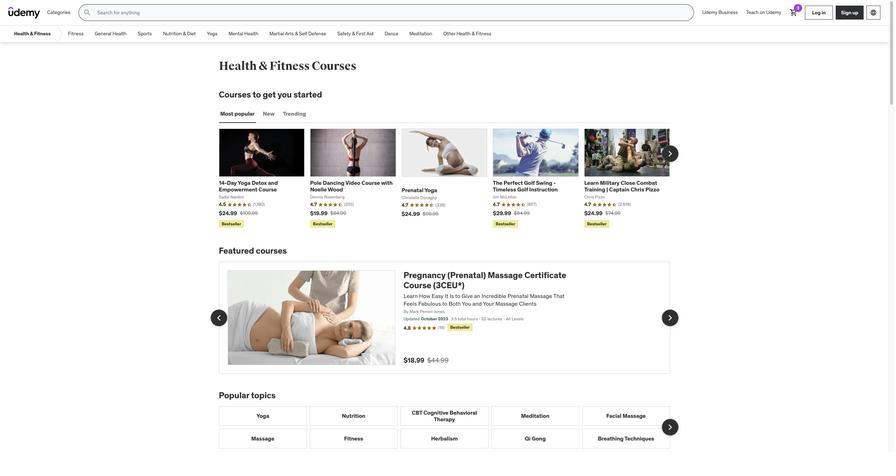 Task type: describe. For each thing, give the bounding box(es) containing it.
14-day yoga detox and empowerment course link
[[219, 179, 278, 193]]

& for safety & first aid
[[352, 30, 355, 37]]

cognitive
[[424, 409, 449, 416]]

general health link
[[89, 26, 132, 42]]

qi
[[525, 435, 531, 442]]

perfect
[[504, 179, 523, 186]]

& right other
[[472, 30, 475, 37]]

nutrition link
[[310, 406, 398, 426]]

fabulous
[[418, 300, 441, 307]]

learn military close combat training | captain chris pizzo link
[[584, 179, 660, 193]]

courses
[[256, 245, 287, 256]]

& for health & fitness courses
[[259, 59, 267, 73]]

facial massage
[[606, 412, 646, 419]]

1 vertical spatial courses
[[219, 89, 251, 100]]

get
[[263, 89, 276, 100]]

fitness up you
[[270, 59, 310, 73]]

nutrition for nutrition & diet
[[163, 30, 182, 37]]

on
[[760, 9, 765, 15]]

combat
[[637, 179, 657, 186]]

3
[[797, 5, 799, 10]]

health & fitness courses
[[219, 59, 356, 73]]

topics
[[251, 390, 276, 401]]

(3ceu*)
[[433, 280, 465, 291]]

sign up link
[[836, 6, 864, 20]]

1 horizontal spatial fitness link
[[310, 429, 398, 448]]

certificate
[[525, 270, 566, 281]]

& for health & fitness
[[30, 30, 33, 37]]

and inside 14-day yoga detox and empowerment course
[[268, 179, 278, 186]]

fitness right arrow pointing to subcategory menu links 'icon'
[[68, 30, 84, 37]]

0 vertical spatial prenatal
[[402, 186, 424, 193]]

(19)
[[438, 325, 445, 330]]

how
[[419, 292, 430, 299]]

1 horizontal spatial meditation link
[[491, 406, 579, 426]]

all
[[506, 316, 511, 321]]

1 udemy from the left
[[703, 9, 718, 15]]

updated october 2023
[[404, 316, 448, 321]]

started
[[294, 89, 322, 100]]

learn inside learn military close combat training | captain chris pizzo
[[584, 179, 599, 186]]

popular
[[219, 390, 249, 401]]

feels
[[404, 300, 417, 307]]

gong
[[532, 435, 546, 442]]

sign up
[[841, 9, 859, 16]]

martial
[[270, 30, 284, 37]]

udemy business
[[703, 9, 738, 15]]

other health & fitness
[[443, 30, 491, 37]]

arrow pointing to subcategory menu links image
[[56, 26, 62, 42]]

yoga inside 14-day yoga detox and empowerment course
[[238, 179, 251, 186]]

log in
[[812, 9, 826, 16]]

martial arts & self defense
[[270, 30, 326, 37]]

trending button
[[282, 105, 307, 122]]

dance link
[[379, 26, 404, 42]]

log
[[812, 9, 821, 16]]

dancing
[[323, 179, 345, 186]]

featured
[[219, 245, 254, 256]]

arts
[[285, 30, 294, 37]]

52 lectures
[[482, 316, 502, 321]]

and inside pregnancy (prenatal) massage certificate course (3ceu*) learn how easy it is to give an incredible prenatal massage that feels fabulous to both you and your massage clients by mark perren-jones
[[473, 300, 482, 307]]

udemy image
[[8, 7, 40, 19]]

breathing techniques
[[598, 435, 654, 442]]

perren-
[[420, 309, 434, 314]]

the perfect golf swing - timeless golf instruction link
[[493, 179, 558, 193]]

0 vertical spatial yoga link
[[201, 26, 223, 42]]

that
[[554, 292, 565, 299]]

health & fitness link
[[8, 26, 56, 42]]

by
[[404, 309, 409, 314]]

general
[[95, 30, 111, 37]]

military
[[600, 179, 620, 186]]

prenatal inside pregnancy (prenatal) massage certificate course (3ceu*) learn how easy it is to give an incredible prenatal massage that feels fabulous to both you and your massage clients by mark perren-jones
[[508, 292, 529, 299]]

3.5
[[451, 316, 457, 321]]

next image
[[665, 148, 676, 159]]

golf right timeless on the right top of the page
[[517, 186, 528, 193]]

cbt cognitive behavioral therapy link
[[401, 406, 489, 426]]

empowerment
[[219, 186, 257, 193]]

total
[[458, 316, 466, 321]]

self
[[299, 30, 307, 37]]

levels
[[512, 316, 524, 321]]

wood
[[328, 186, 343, 193]]

$44.99
[[427, 356, 449, 364]]

you
[[462, 300, 471, 307]]

techniques
[[625, 435, 654, 442]]

both
[[449, 300, 461, 307]]

1 vertical spatial to
[[455, 292, 460, 299]]

new
[[263, 110, 275, 117]]

therapy
[[434, 416, 455, 423]]

timeless
[[493, 186, 516, 193]]

pregnancy
[[404, 270, 446, 281]]

in
[[822, 9, 826, 16]]

52
[[482, 316, 486, 321]]

health down mental
[[219, 59, 257, 73]]

fitness down nutrition link
[[344, 435, 363, 442]]

health for general health
[[112, 30, 127, 37]]

courses to get you started
[[219, 89, 322, 100]]

an
[[474, 292, 480, 299]]

course inside pregnancy (prenatal) massage certificate course (3ceu*) learn how easy it is to give an incredible prenatal massage that feels fabulous to both you and your massage clients by mark perren-jones
[[404, 280, 431, 291]]

golf left swing
[[524, 179, 535, 186]]

mark
[[410, 309, 419, 314]]

mental
[[229, 30, 243, 37]]

popular
[[234, 110, 255, 117]]

submit search image
[[83, 8, 92, 17]]

easy
[[432, 292, 444, 299]]

learn military close combat training | captain chris pizzo
[[584, 179, 660, 193]]

the
[[493, 179, 503, 186]]

previous image
[[213, 312, 224, 323]]

0 vertical spatial meditation link
[[404, 26, 438, 42]]

give
[[462, 292, 473, 299]]



Task type: locate. For each thing, give the bounding box(es) containing it.
learn
[[584, 179, 599, 186], [404, 292, 418, 299]]

choose a language image
[[870, 9, 877, 16]]

qi gong link
[[491, 429, 579, 448]]

1 vertical spatial carousel element
[[210, 262, 679, 374]]

detox
[[252, 179, 267, 186]]

1 horizontal spatial course
[[362, 179, 380, 186]]

to
[[253, 89, 261, 100], [455, 292, 460, 299], [442, 300, 447, 307]]

yoga
[[207, 30, 217, 37], [238, 179, 251, 186], [424, 186, 437, 193], [256, 412, 269, 419]]

is
[[450, 292, 454, 299]]

prenatal yoga
[[402, 186, 437, 193]]

shopping cart with 3 items image
[[790, 8, 798, 17]]

safety
[[337, 30, 351, 37]]

& inside "link"
[[30, 30, 33, 37]]

video
[[346, 179, 360, 186]]

& left self
[[295, 30, 298, 37]]

chris
[[631, 186, 644, 193]]

1 vertical spatial meditation
[[521, 412, 550, 419]]

fitness link down nutrition link
[[310, 429, 398, 448]]

and
[[268, 179, 278, 186], [473, 300, 482, 307]]

meditation left other
[[409, 30, 432, 37]]

0 horizontal spatial and
[[268, 179, 278, 186]]

golf
[[524, 179, 535, 186], [517, 186, 528, 193]]

health inside "link"
[[14, 30, 29, 37]]

0 vertical spatial and
[[268, 179, 278, 186]]

2 horizontal spatial course
[[404, 280, 431, 291]]

close
[[621, 179, 635, 186]]

course left with
[[362, 179, 380, 186]]

1 horizontal spatial to
[[442, 300, 447, 307]]

learn left the |
[[584, 179, 599, 186]]

fitness left arrow pointing to subcategory menu links 'icon'
[[34, 30, 51, 37]]

qi gong
[[525, 435, 546, 442]]

herbalism
[[431, 435, 458, 442]]

meditation link left other
[[404, 26, 438, 42]]

$18.99
[[404, 356, 424, 364]]

0 vertical spatial next image
[[665, 312, 676, 323]]

health
[[14, 30, 29, 37], [112, 30, 127, 37], [244, 30, 258, 37], [457, 30, 471, 37], [219, 59, 257, 73]]

0 horizontal spatial meditation
[[409, 30, 432, 37]]

health right the general on the left of the page
[[112, 30, 127, 37]]

1 vertical spatial meditation link
[[491, 406, 579, 426]]

yoga link
[[201, 26, 223, 42], [219, 406, 307, 426]]

business
[[719, 9, 738, 15]]

course inside 14-day yoga detox and empowerment course
[[259, 186, 277, 193]]

teach on udemy
[[746, 9, 781, 15]]

meditation up qi gong
[[521, 412, 550, 419]]

2 next image from the top
[[665, 422, 676, 433]]

sign
[[841, 9, 852, 16]]

it
[[445, 292, 449, 299]]

pizzo
[[646, 186, 660, 193]]

0 horizontal spatial udemy
[[703, 9, 718, 15]]

new button
[[262, 105, 276, 122]]

1 horizontal spatial meditation
[[521, 412, 550, 419]]

& left diet
[[183, 30, 186, 37]]

carousel element for featured courses
[[210, 262, 679, 374]]

& left 'first'
[[352, 30, 355, 37]]

to left get
[[253, 89, 261, 100]]

fitness link down submit search icon in the top of the page
[[62, 26, 89, 42]]

1 vertical spatial yoga link
[[219, 406, 307, 426]]

bestseller
[[450, 325, 470, 330]]

carousel element containing cbt cognitive behavioral therapy
[[219, 406, 679, 448]]

0 vertical spatial carousel element
[[219, 128, 679, 229]]

|
[[607, 186, 608, 193]]

&
[[30, 30, 33, 37], [183, 30, 186, 37], [295, 30, 298, 37], [352, 30, 355, 37], [472, 30, 475, 37], [259, 59, 267, 73]]

0 vertical spatial nutrition
[[163, 30, 182, 37]]

2 horizontal spatial to
[[455, 292, 460, 299]]

learn up "feels"
[[404, 292, 418, 299]]

1 vertical spatial learn
[[404, 292, 418, 299]]

safety & first aid link
[[332, 26, 379, 42]]

up
[[853, 9, 859, 16]]

2 vertical spatial carousel element
[[219, 406, 679, 448]]

other
[[443, 30, 456, 37]]

to down it
[[442, 300, 447, 307]]

health right other
[[457, 30, 471, 37]]

& down udemy image
[[30, 30, 33, 37]]

yoga link down topics
[[219, 406, 307, 426]]

fitness right other
[[476, 30, 491, 37]]

& for nutrition & diet
[[183, 30, 186, 37]]

meditation link
[[404, 26, 438, 42], [491, 406, 579, 426]]

1 vertical spatial next image
[[665, 422, 676, 433]]

0 horizontal spatial course
[[259, 186, 277, 193]]

0 horizontal spatial nutrition
[[163, 30, 182, 37]]

0 horizontal spatial prenatal
[[402, 186, 424, 193]]

instruction
[[529, 186, 558, 193]]

health for other health & fitness
[[457, 30, 471, 37]]

and right detox in the left of the page
[[268, 179, 278, 186]]

carousel element for popular topics
[[219, 406, 679, 448]]

popular topics
[[219, 390, 276, 401]]

breathing techniques link
[[582, 429, 670, 448]]

sports
[[138, 30, 152, 37]]

udemy right on
[[766, 9, 781, 15]]

health down udemy image
[[14, 30, 29, 37]]

featured courses
[[219, 245, 287, 256]]

learn inside pregnancy (prenatal) massage certificate course (3ceu*) learn how easy it is to give an incredible prenatal massage that feels fabulous to both you and your massage clients by mark perren-jones
[[404, 292, 418, 299]]

0 vertical spatial to
[[253, 89, 261, 100]]

first
[[356, 30, 366, 37]]

defense
[[308, 30, 326, 37]]

course
[[362, 179, 380, 186], [259, 186, 277, 193], [404, 280, 431, 291]]

1 horizontal spatial nutrition
[[342, 412, 365, 419]]

most
[[220, 110, 233, 117]]

your
[[483, 300, 494, 307]]

2 udemy from the left
[[766, 9, 781, 15]]

carousel element
[[219, 128, 679, 229], [210, 262, 679, 374], [219, 406, 679, 448]]

health & fitness
[[14, 30, 51, 37]]

3.5 total hours
[[451, 316, 478, 321]]

courses up the most popular
[[219, 89, 251, 100]]

course inside pole dancing video course with noelle wood
[[362, 179, 380, 186]]

all levels
[[506, 316, 524, 321]]

0 horizontal spatial meditation link
[[404, 26, 438, 42]]

0 vertical spatial courses
[[312, 59, 356, 73]]

carousel element containing 14-day yoga detox and empowerment course
[[219, 128, 679, 229]]

fitness inside "link"
[[34, 30, 51, 37]]

swing
[[536, 179, 552, 186]]

1 vertical spatial fitness link
[[310, 429, 398, 448]]

1 horizontal spatial prenatal
[[508, 292, 529, 299]]

0 vertical spatial fitness link
[[62, 26, 89, 42]]

course up how
[[404, 280, 431, 291]]

meditation link up qi gong
[[491, 406, 579, 426]]

1 horizontal spatial courses
[[312, 59, 356, 73]]

carousel element containing pregnancy (prenatal) massage certificate course (3ceu*)
[[210, 262, 679, 374]]

2023
[[438, 316, 448, 321]]

0 vertical spatial learn
[[584, 179, 599, 186]]

& up get
[[259, 59, 267, 73]]

fitness link
[[62, 26, 89, 42], [310, 429, 398, 448]]

and down an
[[473, 300, 482, 307]]

1 horizontal spatial learn
[[584, 179, 599, 186]]

meditation
[[409, 30, 432, 37], [521, 412, 550, 419]]

3 link
[[786, 4, 802, 21]]

dance
[[385, 30, 398, 37]]

0 horizontal spatial learn
[[404, 292, 418, 299]]

prenatal
[[402, 186, 424, 193], [508, 292, 529, 299]]

2 vertical spatial to
[[442, 300, 447, 307]]

0 horizontal spatial fitness link
[[62, 26, 89, 42]]

Search for anything text field
[[96, 7, 685, 19]]

training
[[584, 186, 605, 193]]

0 horizontal spatial courses
[[219, 89, 251, 100]]

1 vertical spatial and
[[473, 300, 482, 307]]

$18.99 $44.99
[[404, 356, 449, 364]]

courses
[[312, 59, 356, 73], [219, 89, 251, 100]]

breathing
[[598, 435, 624, 442]]

1 horizontal spatial and
[[473, 300, 482, 307]]

1 vertical spatial prenatal
[[508, 292, 529, 299]]

trending
[[283, 110, 306, 117]]

(prenatal)
[[447, 270, 486, 281]]

next image
[[665, 312, 676, 323], [665, 422, 676, 433]]

4.8
[[404, 325, 411, 331]]

1 vertical spatial nutrition
[[342, 412, 365, 419]]

courses down the safety
[[312, 59, 356, 73]]

pole dancing video course with noelle wood
[[310, 179, 393, 193]]

pregnancy (prenatal) massage certificate course (3ceu*) learn how easy it is to give an incredible prenatal massage that feels fabulous to both you and your massage clients by mark perren-jones
[[404, 270, 566, 314]]

diet
[[187, 30, 196, 37]]

hours
[[467, 316, 478, 321]]

0 vertical spatial meditation
[[409, 30, 432, 37]]

udemy business link
[[698, 4, 742, 21]]

incredible
[[482, 292, 506, 299]]

udemy
[[703, 9, 718, 15], [766, 9, 781, 15]]

massage link
[[219, 429, 307, 448]]

to right is
[[455, 292, 460, 299]]

log in link
[[805, 6, 833, 20]]

1 next image from the top
[[665, 312, 676, 323]]

herbalism link
[[401, 429, 489, 448]]

yoga link right diet
[[201, 26, 223, 42]]

updated
[[404, 316, 420, 321]]

course right the empowerment
[[259, 186, 277, 193]]

1 horizontal spatial udemy
[[766, 9, 781, 15]]

0 horizontal spatial to
[[253, 89, 261, 100]]

health right mental
[[244, 30, 258, 37]]

the perfect golf swing - timeless golf instruction
[[493, 179, 558, 193]]

health for mental health
[[244, 30, 258, 37]]

14-
[[219, 179, 227, 186]]

general health
[[95, 30, 127, 37]]

pole
[[310, 179, 322, 186]]

nutrition for nutrition
[[342, 412, 365, 419]]

teach
[[746, 9, 759, 15]]

udemy left business in the right of the page
[[703, 9, 718, 15]]



Task type: vqa. For each thing, say whether or not it's contained in the screenshot.
13,789
no



